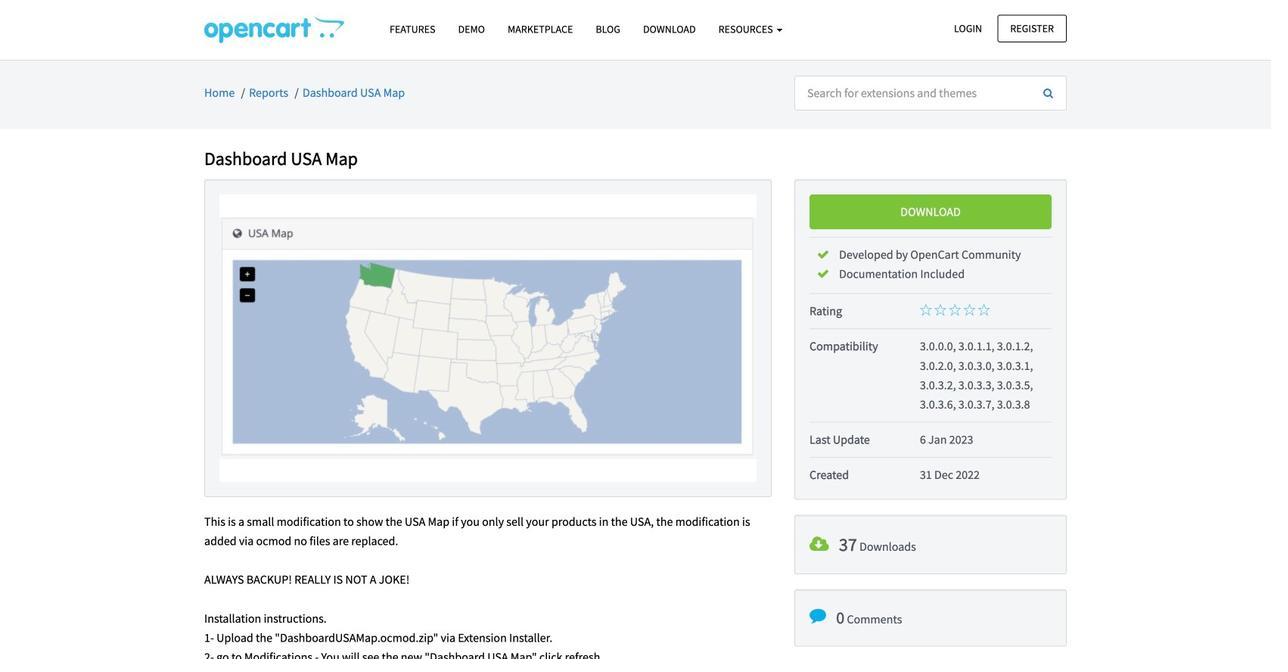 Task type: locate. For each thing, give the bounding box(es) containing it.
star light o image
[[978, 304, 990, 316]]

Search for extensions and themes text field
[[795, 76, 1032, 110]]

3 star light o image from the left
[[949, 304, 961, 316]]

4 star light o image from the left
[[964, 304, 976, 316]]

1 star light o image from the left
[[920, 304, 932, 316]]

dashboard usa map image
[[219, 194, 757, 482]]

star light o image
[[920, 304, 932, 316], [935, 304, 947, 316], [949, 304, 961, 316], [964, 304, 976, 316]]

opencart - dashboard usa map image
[[204, 16, 344, 43]]



Task type: vqa. For each thing, say whether or not it's contained in the screenshot.
Search for extensions and themes text field
yes



Task type: describe. For each thing, give the bounding box(es) containing it.
comment image
[[810, 608, 826, 625]]

cloud download image
[[810, 536, 829, 554]]

search image
[[1044, 88, 1053, 98]]

2 star light o image from the left
[[935, 304, 947, 316]]



